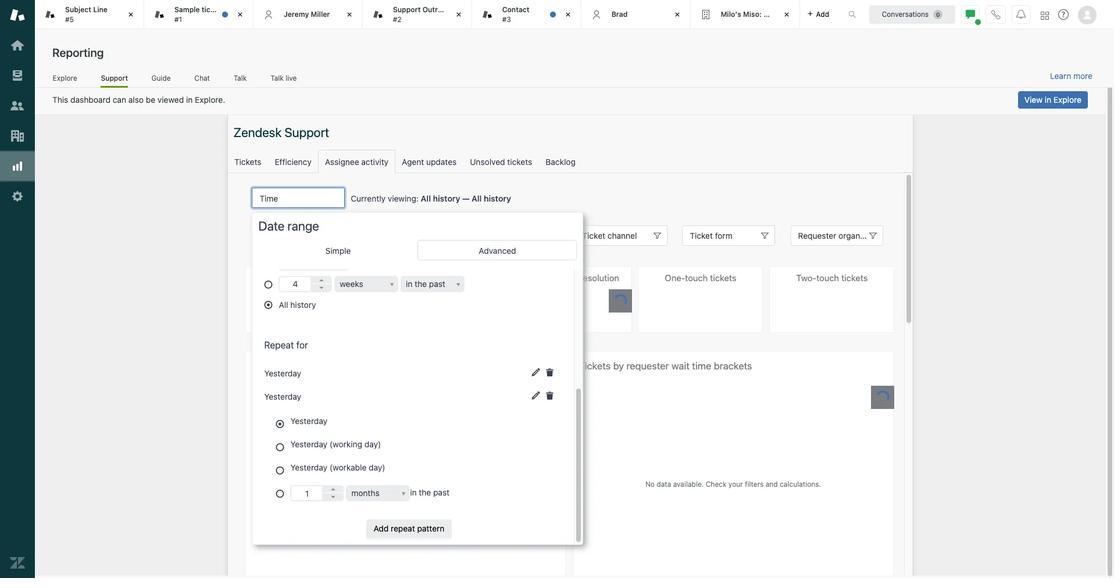 Task type: locate. For each thing, give the bounding box(es) containing it.
4 tab from the left
[[691, 0, 800, 29]]

more
[[1073, 71, 1093, 81]]

contact
[[502, 5, 529, 14]]

support up can
[[101, 74, 128, 82]]

in right view
[[1045, 95, 1051, 105]]

2 horizontal spatial close image
[[453, 9, 464, 20]]

this
[[52, 95, 68, 105]]

notifications image
[[1016, 10, 1026, 19]]

0 horizontal spatial in
[[186, 95, 193, 105]]

1 talk from the left
[[234, 74, 247, 82]]

0 horizontal spatial talk
[[234, 74, 247, 82]]

close image inside jeremy miller tab
[[344, 9, 355, 20]]

support
[[393, 5, 421, 14], [101, 74, 128, 82]]

jeremy miller tab
[[253, 0, 363, 29]]

learn
[[1050, 71, 1071, 81]]

admin image
[[10, 189, 25, 204]]

1 horizontal spatial support
[[393, 5, 421, 14]]

2 tab from the left
[[363, 0, 472, 29]]

tabs tab list
[[35, 0, 836, 29]]

close image right the line
[[125, 9, 137, 20]]

main element
[[0, 0, 35, 579]]

3 close image from the left
[[671, 9, 683, 20]]

tab
[[35, 0, 144, 29], [363, 0, 472, 29], [472, 0, 581, 29], [691, 0, 800, 29]]

close image
[[125, 9, 137, 20], [562, 9, 574, 20], [671, 9, 683, 20], [781, 9, 792, 20]]

1 horizontal spatial explore
[[1054, 95, 1082, 105]]

talk right chat
[[234, 74, 247, 82]]

talk left live
[[271, 74, 284, 82]]

organizations image
[[10, 129, 25, 144]]

subject
[[65, 5, 91, 14]]

1 horizontal spatial in
[[1045, 95, 1051, 105]]

close image left add popup button
[[781, 9, 792, 20]]

get help image
[[1058, 9, 1069, 20]]

0 vertical spatial support
[[393, 5, 421, 14]]

support for support
[[101, 74, 128, 82]]

support link
[[101, 74, 128, 88]]

view
[[1024, 95, 1043, 105]]

close image left 'jeremy'
[[234, 9, 246, 20]]

subject line #5
[[65, 5, 108, 24]]

learn more link
[[1050, 71, 1093, 81]]

zendesk image
[[10, 556, 25, 571]]

talk live
[[271, 74, 297, 82]]

talk link
[[233, 74, 247, 86]]

reporting image
[[10, 159, 25, 174]]

#3
[[502, 15, 511, 24]]

tab containing subject line
[[35, 0, 144, 29]]

guide link
[[151, 74, 171, 86]]

3 tab from the left
[[472, 0, 581, 29]]

1 horizontal spatial talk
[[271, 74, 284, 82]]

close image right miller in the left top of the page
[[344, 9, 355, 20]]

2 in from the left
[[1045, 95, 1051, 105]]

0 horizontal spatial explore
[[53, 74, 77, 82]]

close image for jeremy miller tab
[[344, 9, 355, 20]]

also
[[128, 95, 144, 105]]

guide
[[151, 74, 171, 82]]

close image left brad
[[562, 9, 574, 20]]

talk
[[234, 74, 247, 82], [271, 74, 284, 82]]

conversations
[[882, 10, 929, 18]]

#2
[[393, 15, 402, 24]]

explore down learn more link
[[1054, 95, 1082, 105]]

explore
[[53, 74, 77, 82], [1054, 95, 1082, 105]]

in inside button
[[1045, 95, 1051, 105]]

tab containing support outreach
[[363, 0, 472, 29]]

brad tab
[[581, 0, 691, 29]]

talk live link
[[270, 74, 297, 86]]

0 vertical spatial explore
[[53, 74, 77, 82]]

brad
[[612, 10, 628, 18]]

4 close image from the left
[[781, 9, 792, 20]]

close image inside #1 'tab'
[[234, 9, 246, 20]]

2 talk from the left
[[271, 74, 284, 82]]

explore up the this
[[53, 74, 77, 82]]

2 close image from the left
[[344, 9, 355, 20]]

customers image
[[10, 98, 25, 113]]

close image
[[234, 9, 246, 20], [344, 9, 355, 20], [453, 9, 464, 20]]

0 horizontal spatial close image
[[234, 9, 246, 20]]

in right viewed
[[186, 95, 193, 105]]

in
[[186, 95, 193, 105], [1045, 95, 1051, 105]]

close image left #3
[[453, 9, 464, 20]]

1 close image from the left
[[234, 9, 246, 20]]

close image right brad
[[671, 9, 683, 20]]

3 close image from the left
[[453, 9, 464, 20]]

jeremy
[[284, 10, 309, 18]]

close image inside tab
[[453, 9, 464, 20]]

1 tab from the left
[[35, 0, 144, 29]]

2 close image from the left
[[562, 9, 574, 20]]

support inside support outreach #2
[[393, 5, 421, 14]]

chat
[[194, 74, 210, 82]]

1 vertical spatial explore
[[1054, 95, 1082, 105]]

0 horizontal spatial support
[[101, 74, 128, 82]]

learn more
[[1050, 71, 1093, 81]]

1 horizontal spatial close image
[[344, 9, 355, 20]]

support outreach #2
[[393, 5, 454, 24]]

1 vertical spatial support
[[101, 74, 128, 82]]

support up #2
[[393, 5, 421, 14]]

be
[[146, 95, 155, 105]]

view in explore button
[[1018, 91, 1088, 109]]

this dashboard can also be viewed in explore.
[[52, 95, 225, 105]]



Task type: vqa. For each thing, say whether or not it's contained in the screenshot.
Talk
yes



Task type: describe. For each thing, give the bounding box(es) containing it.
tab containing contact
[[472, 0, 581, 29]]

chat link
[[194, 74, 210, 86]]

add
[[816, 10, 829, 18]]

view in explore
[[1024, 95, 1082, 105]]

support for support outreach #2
[[393, 5, 421, 14]]

close image inside brad tab
[[671, 9, 683, 20]]

talk for talk live
[[271, 74, 284, 82]]

miller
[[311, 10, 330, 18]]

talk for talk
[[234, 74, 247, 82]]

reporting
[[52, 46, 104, 59]]

explore inside view in explore button
[[1054, 95, 1082, 105]]

conversations button
[[869, 5, 955, 24]]

explore.
[[195, 95, 225, 105]]

outreach
[[423, 5, 454, 14]]

button displays agent's chat status as online. image
[[966, 10, 975, 19]]

dashboard
[[70, 95, 110, 105]]

get started image
[[10, 38, 25, 53]]

viewed
[[158, 95, 184, 105]]

live
[[286, 74, 297, 82]]

jeremy miller
[[284, 10, 330, 18]]

#1 tab
[[144, 0, 253, 29]]

explore link
[[52, 74, 78, 86]]

zendesk products image
[[1041, 11, 1049, 19]]

1 in from the left
[[186, 95, 193, 105]]

1 close image from the left
[[125, 9, 137, 20]]

explore inside explore link
[[53, 74, 77, 82]]

zendesk support image
[[10, 8, 25, 23]]

views image
[[10, 68, 25, 83]]

line
[[93, 5, 108, 14]]

#1
[[174, 15, 182, 24]]

close image for tab containing support outreach
[[453, 9, 464, 20]]

#5
[[65, 15, 74, 24]]

can
[[113, 95, 126, 105]]

add button
[[800, 0, 836, 28]]

contact #3
[[502, 5, 529, 24]]



